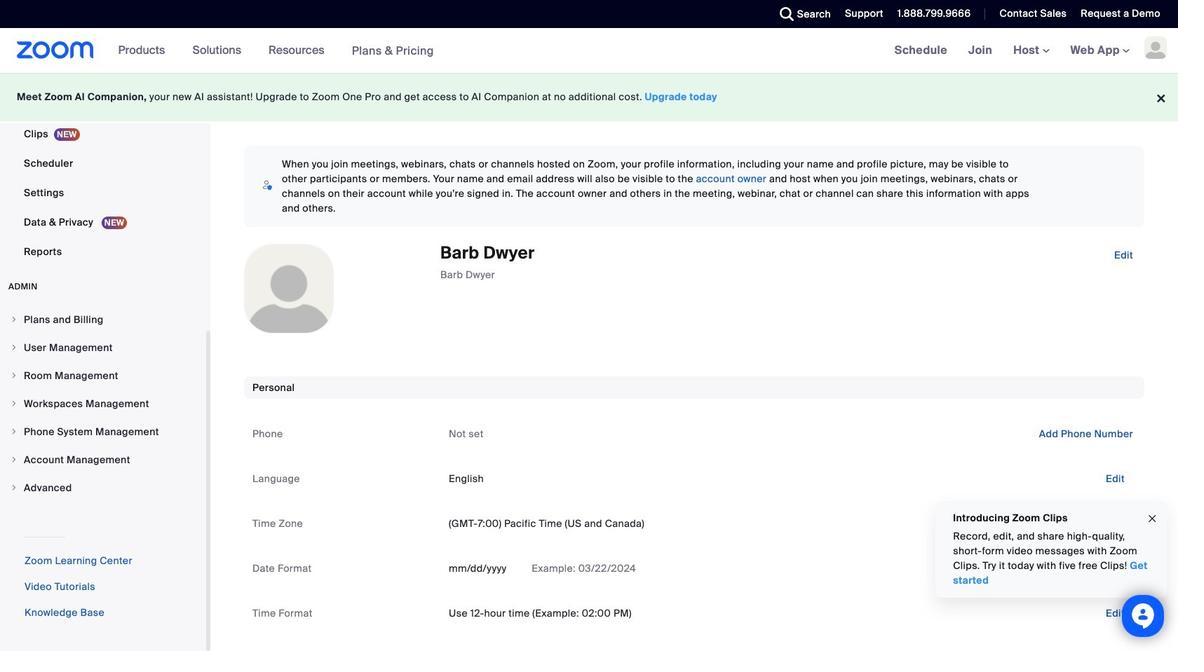 Task type: describe. For each thing, give the bounding box(es) containing it.
3 right image from the top
[[10, 400, 18, 408]]

edit user photo image
[[278, 283, 300, 295]]

1 menu item from the top
[[0, 307, 206, 333]]

4 right image from the top
[[10, 428, 18, 436]]

2 right image from the top
[[10, 344, 18, 352]]

meetings navigation
[[885, 28, 1179, 74]]

personal menu menu
[[0, 0, 206, 267]]

2 right image from the top
[[10, 456, 18, 465]]

profile picture image
[[1145, 36, 1168, 59]]

2 menu item from the top
[[0, 335, 206, 361]]

7 menu item from the top
[[0, 475, 206, 502]]

close image
[[1147, 511, 1159, 527]]

3 menu item from the top
[[0, 363, 206, 389]]

6 menu item from the top
[[0, 447, 206, 474]]

4 menu item from the top
[[0, 391, 206, 418]]



Task type: locate. For each thing, give the bounding box(es) containing it.
user photo image
[[245, 245, 333, 333]]

footer
[[0, 73, 1179, 121]]

1 vertical spatial right image
[[10, 456, 18, 465]]

zoom logo image
[[17, 41, 94, 59]]

1 right image from the top
[[10, 316, 18, 324]]

5 menu item from the top
[[0, 419, 206, 446]]

banner
[[0, 28, 1179, 74]]

admin menu menu
[[0, 307, 206, 503]]

menu item
[[0, 307, 206, 333], [0, 335, 206, 361], [0, 363, 206, 389], [0, 391, 206, 418], [0, 419, 206, 446], [0, 447, 206, 474], [0, 475, 206, 502]]

right image
[[10, 372, 18, 380], [10, 456, 18, 465], [10, 484, 18, 493]]

product information navigation
[[108, 28, 445, 74]]

2 vertical spatial right image
[[10, 484, 18, 493]]

3 right image from the top
[[10, 484, 18, 493]]

right image
[[10, 316, 18, 324], [10, 344, 18, 352], [10, 400, 18, 408], [10, 428, 18, 436]]

1 right image from the top
[[10, 372, 18, 380]]

0 vertical spatial right image
[[10, 372, 18, 380]]



Task type: vqa. For each thing, say whether or not it's contained in the screenshot.
HOME
no



